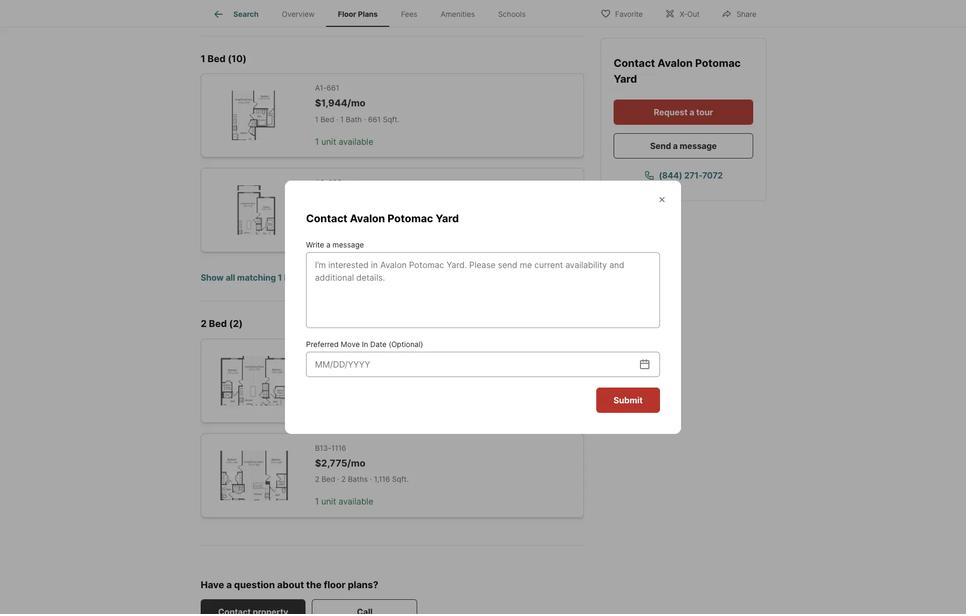 Task type: describe. For each thing, give the bounding box(es) containing it.
a for request
[[689, 107, 694, 117]]

schools
[[498, 10, 526, 19]]

b3-1025 $2,750/mo
[[315, 349, 366, 374]]

plans?
[[348, 579, 378, 590]]

submit button
[[596, 387, 660, 413]]

floor
[[324, 579, 346, 590]]

x-out button
[[656, 2, 709, 24]]

available for $2,775/mo
[[339, 496, 373, 507]]

potomac inside dialog
[[388, 212, 433, 225]]

(10)
[[228, 53, 247, 64]]

send
[[650, 141, 671, 151]]

send a message
[[650, 141, 717, 151]]

avalon inside the avalon potomac yard
[[658, 57, 693, 70]]

write a message
[[306, 240, 364, 249]]

1 horizontal spatial 693
[[368, 210, 382, 218]]

bath for 693
[[346, 210, 362, 218]]

bath for 661
[[346, 115, 362, 124]]

contact avalon potomac yard
[[306, 212, 459, 225]]

2 for 2 bed · 2 baths · 1,116 sqft.
[[315, 475, 319, 484]]

overview
[[282, 10, 315, 19]]

b13-
[[315, 443, 331, 452]]

yard inside the avalon potomac yard
[[614, 73, 637, 85]]

schools tab
[[487, 2, 537, 27]]

b3-
[[315, 349, 328, 358]]

preferred move in date (optional)
[[306, 339, 423, 348]]

units
[[323, 231, 342, 242]]

bed for 1 bed · 1 bath · 693 sqft.
[[320, 210, 334, 218]]

Preferred Move In Date (Optional) text field
[[315, 358, 638, 371]]

0 vertical spatial 693
[[328, 178, 342, 187]]

avalon inside dialog
[[350, 212, 385, 225]]

1 bed · 1 bath · 661 sqft.
[[315, 115, 399, 124]]

message for send a message
[[680, 141, 717, 151]]

1025
[[328, 349, 345, 358]]

request a tour button
[[614, 100, 753, 125]]

(844) 271-7072 button
[[614, 163, 753, 188]]

3
[[315, 231, 320, 242]]

date
[[370, 339, 387, 348]]

2 for 2 bed (2)
[[201, 318, 207, 329]]

a3-
[[315, 178, 328, 187]]

share button
[[713, 2, 765, 24]]

661 inside a1-661 $1,944/mo
[[327, 83, 339, 92]]

271-
[[684, 170, 702, 181]]

a1-661 $1,944/mo
[[315, 83, 366, 109]]

submit
[[614, 395, 643, 405]]

1 unit available for $2,775/mo
[[315, 496, 373, 507]]

contact avalon potomac yard dialog
[[285, 180, 681, 434]]

bed for 1 bed · 1 bath · 661 sqft.
[[320, 115, 334, 124]]

1 vertical spatial 661
[[368, 115, 381, 124]]

2 bed (2)
[[201, 318, 243, 329]]

b3 1025 image
[[218, 356, 290, 405]]

1 vertical spatial available
[[344, 231, 379, 242]]

the
[[306, 579, 322, 590]]

1 unit available for $1,944/mo
[[315, 136, 373, 147]]

bed for 2 bed · 2 baths · 1,116 sqft.
[[322, 475, 335, 484]]

plans
[[358, 10, 378, 19]]

favorite button
[[591, 2, 652, 24]]

amenities tab
[[429, 2, 487, 27]]

b13 1116 image
[[218, 451, 290, 500]]

bed for 1 bed (10)
[[208, 53, 225, 64]]

request a tour
[[654, 107, 713, 117]]

1116
[[331, 443, 346, 452]]

(844) 271-7072
[[659, 170, 723, 181]]



Task type: locate. For each thing, give the bounding box(es) containing it.
sqft.
[[383, 115, 399, 124], [384, 210, 401, 218], [392, 475, 409, 484]]

a for send
[[673, 141, 678, 151]]

message
[[680, 141, 717, 151], [333, 240, 364, 249]]

x-
[[680, 9, 687, 18]]

bed up units
[[320, 210, 334, 218]]

693
[[328, 178, 342, 187], [368, 210, 382, 218]]

a left the tour
[[689, 107, 694, 117]]

2 left (2)
[[201, 318, 207, 329]]

0 vertical spatial message
[[680, 141, 717, 151]]

693 up 3 units available
[[368, 210, 382, 218]]

$1,944/mo
[[315, 98, 366, 109]]

a3-693
[[315, 178, 342, 187]]

1 vertical spatial message
[[333, 240, 364, 249]]

write
[[306, 240, 324, 249]]

2 unit from the top
[[321, 496, 336, 507]]

contact inside dialog
[[306, 212, 347, 225]]

unit for $2,775/mo
[[321, 496, 336, 507]]

2
[[201, 318, 207, 329], [315, 475, 319, 484], [341, 475, 346, 484]]

1 unit available down 1 bed · 1 bath · 661 sqft.
[[315, 136, 373, 147]]

unit down 1 bed · 1 bath · 661 sqft.
[[321, 136, 336, 147]]

693 up 1 bed · 1 bath · 693 sqft.
[[328, 178, 342, 187]]

2 vertical spatial sqft.
[[392, 475, 409, 484]]

yard inside dialog
[[436, 212, 459, 225]]

1 vertical spatial yard
[[436, 212, 459, 225]]

0 vertical spatial bath
[[346, 115, 362, 124]]

request
[[654, 107, 688, 117]]

1 vertical spatial unit
[[321, 496, 336, 507]]

bed down $2,775/mo
[[322, 475, 335, 484]]

0 vertical spatial avalon
[[658, 57, 693, 70]]

search link
[[212, 8, 259, 21]]

favorite
[[615, 9, 643, 18]]

share
[[737, 9, 756, 18]]

1 vertical spatial 1 unit available
[[315, 496, 373, 507]]

bed left (2)
[[209, 318, 227, 329]]

question
[[234, 579, 275, 590]]

available down 1 bed · 1 bath · 693 sqft.
[[344, 231, 379, 242]]

potomac inside the avalon potomac yard
[[695, 57, 741, 70]]

b13-1116 $2,775/mo
[[315, 443, 365, 469]]

1 1 unit available from the top
[[315, 136, 373, 147]]

have
[[201, 579, 224, 590]]

1 unit from the top
[[321, 136, 336, 147]]

0 horizontal spatial potomac
[[388, 212, 433, 225]]

baths
[[348, 475, 368, 484]]

unit
[[321, 136, 336, 147], [321, 496, 336, 507]]

message for write a message
[[333, 240, 364, 249]]

tour
[[696, 107, 713, 117]]

potomac
[[695, 57, 741, 70], [388, 212, 433, 225]]

a right 'have'
[[226, 579, 232, 590]]

1 horizontal spatial message
[[680, 141, 717, 151]]

bed
[[208, 53, 225, 64], [320, 115, 334, 124], [320, 210, 334, 218], [209, 318, 227, 329], [322, 475, 335, 484]]

0 vertical spatial available
[[339, 136, 373, 147]]

1
[[201, 53, 205, 64], [315, 115, 318, 124], [340, 115, 344, 124], [315, 136, 319, 147], [315, 210, 318, 218], [340, 210, 344, 218], [315, 496, 319, 507]]

0 vertical spatial sqft.
[[383, 115, 399, 124]]

7072
[[702, 170, 723, 181]]

floor plans tab
[[326, 2, 389, 27]]

fees tab
[[389, 2, 429, 27]]

bed for 2 bed (2)
[[209, 318, 227, 329]]

a1-
[[315, 83, 327, 92]]

1 bath from the top
[[346, 115, 362, 124]]

0 horizontal spatial 2
[[201, 318, 207, 329]]

floor plans
[[338, 10, 378, 19]]

a inside button
[[689, 107, 694, 117]]

$2,775/mo
[[315, 458, 365, 469]]

0 vertical spatial unit
[[321, 136, 336, 147]]

bath down '$1,944/mo'
[[346, 115, 362, 124]]

available down 1 bed · 1 bath · 661 sqft.
[[339, 136, 373, 147]]

1 horizontal spatial contact
[[614, 57, 658, 70]]

1 vertical spatial potomac
[[388, 212, 433, 225]]

a right 'write'
[[326, 240, 330, 249]]

a inside dialog
[[326, 240, 330, 249]]

preferred
[[306, 339, 339, 348]]

0 vertical spatial 661
[[327, 83, 339, 92]]

unit down the 2 bed · 2 baths · 1,116 sqft.
[[321, 496, 336, 507]]

1 vertical spatial avalon
[[350, 212, 385, 225]]

a inside button
[[673, 141, 678, 151]]

0 vertical spatial yard
[[614, 73, 637, 85]]

0 vertical spatial contact
[[614, 57, 658, 70]]

available
[[339, 136, 373, 147], [344, 231, 379, 242], [339, 496, 373, 507]]

message inside contact avalon potomac yard dialog
[[333, 240, 364, 249]]

bath
[[346, 115, 362, 124], [346, 210, 362, 218]]

1 horizontal spatial yard
[[614, 73, 637, 85]]

bed down '$1,944/mo'
[[320, 115, 334, 124]]

1 vertical spatial 693
[[368, 210, 382, 218]]

contact down favorite
[[614, 57, 658, 70]]

sqft. for $1,944/mo
[[383, 115, 399, 124]]

1 bed · 1 bath · 693 sqft.
[[315, 210, 401, 218]]

1 bed (10)
[[201, 53, 247, 64]]

2 vertical spatial available
[[339, 496, 373, 507]]

I'm interested in Avalon Potomac Yard. Please send me current availability and additional details. text field
[[315, 258, 651, 322]]

x-out
[[680, 9, 700, 18]]

bed left (10) on the top
[[208, 53, 225, 64]]

·
[[336, 115, 338, 124], [364, 115, 366, 124], [336, 210, 338, 218], [364, 210, 366, 218], [337, 475, 339, 484], [370, 475, 372, 484]]

a3 693 image
[[218, 186, 290, 235]]

1 horizontal spatial 2
[[315, 475, 319, 484]]

(844) 271-7072 link
[[614, 163, 753, 188]]

1 vertical spatial contact
[[306, 212, 347, 225]]

bath up 3 units available
[[346, 210, 362, 218]]

2 horizontal spatial 2
[[341, 475, 346, 484]]

avalon
[[658, 57, 693, 70], [350, 212, 385, 225]]

contact for contact
[[614, 57, 658, 70]]

tab list containing search
[[201, 0, 546, 27]]

1 unit available
[[315, 136, 373, 147], [315, 496, 373, 507]]

avalon up request
[[658, 57, 693, 70]]

0 horizontal spatial yard
[[436, 212, 459, 225]]

tab list
[[201, 0, 546, 27]]

0 horizontal spatial avalon
[[350, 212, 385, 225]]

0 horizontal spatial message
[[333, 240, 364, 249]]

2 1 unit available from the top
[[315, 496, 373, 507]]

contact for contact avalon potomac yard
[[306, 212, 347, 225]]

send a message button
[[614, 133, 753, 159]]

1 vertical spatial sqft.
[[384, 210, 401, 218]]

0 horizontal spatial 693
[[328, 178, 342, 187]]

1 horizontal spatial 661
[[368, 115, 381, 124]]

message right the 3
[[333, 240, 364, 249]]

a for have
[[226, 579, 232, 590]]

available down 'baths'
[[339, 496, 373, 507]]

(optional)
[[389, 339, 423, 348]]

amenities
[[441, 10, 475, 19]]

0 horizontal spatial contact
[[306, 212, 347, 225]]

1 horizontal spatial potomac
[[695, 57, 741, 70]]

1 unit available down 'baths'
[[315, 496, 373, 507]]

(844)
[[659, 170, 682, 181]]

1 vertical spatial bath
[[346, 210, 362, 218]]

$2,750/mo
[[315, 363, 366, 374]]

sqft. for $2,775/mo
[[392, 475, 409, 484]]

2 down $2,775/mo
[[315, 475, 319, 484]]

2 bath from the top
[[346, 210, 362, 218]]

3 units available
[[315, 231, 379, 242]]

message up "271-"
[[680, 141, 717, 151]]

0 vertical spatial 1 unit available
[[315, 136, 373, 147]]

contact up units
[[306, 212, 347, 225]]

in
[[362, 339, 368, 348]]

about
[[277, 579, 304, 590]]

floor
[[338, 10, 356, 19]]

fees
[[401, 10, 417, 19]]

overview tab
[[270, 2, 326, 27]]

1 horizontal spatial avalon
[[658, 57, 693, 70]]

message inside button
[[680, 141, 717, 151]]

search
[[233, 10, 259, 19]]

avalon up 3 units available
[[350, 212, 385, 225]]

out
[[687, 9, 700, 18]]

a for write
[[326, 240, 330, 249]]

(2)
[[229, 318, 243, 329]]

available for $1,944/mo
[[339, 136, 373, 147]]

a right send
[[673, 141, 678, 151]]

avalon potomac yard
[[614, 57, 741, 85]]

have a question about the floor plans?
[[201, 579, 378, 590]]

a1 661 image
[[218, 91, 290, 140]]

2 bed · 2 baths · 1,116 sqft.
[[315, 475, 409, 484]]

0 vertical spatial potomac
[[695, 57, 741, 70]]

0 horizontal spatial 661
[[327, 83, 339, 92]]

1,116
[[374, 475, 390, 484]]

move
[[341, 339, 360, 348]]

2 left 'baths'
[[341, 475, 346, 484]]

a
[[689, 107, 694, 117], [673, 141, 678, 151], [326, 240, 330, 249], [226, 579, 232, 590]]

contact
[[614, 57, 658, 70], [306, 212, 347, 225]]

unit for $1,944/mo
[[321, 136, 336, 147]]

661
[[327, 83, 339, 92], [368, 115, 381, 124]]

yard
[[614, 73, 637, 85], [436, 212, 459, 225]]



Task type: vqa. For each thing, say whether or not it's contained in the screenshot.
top this
no



